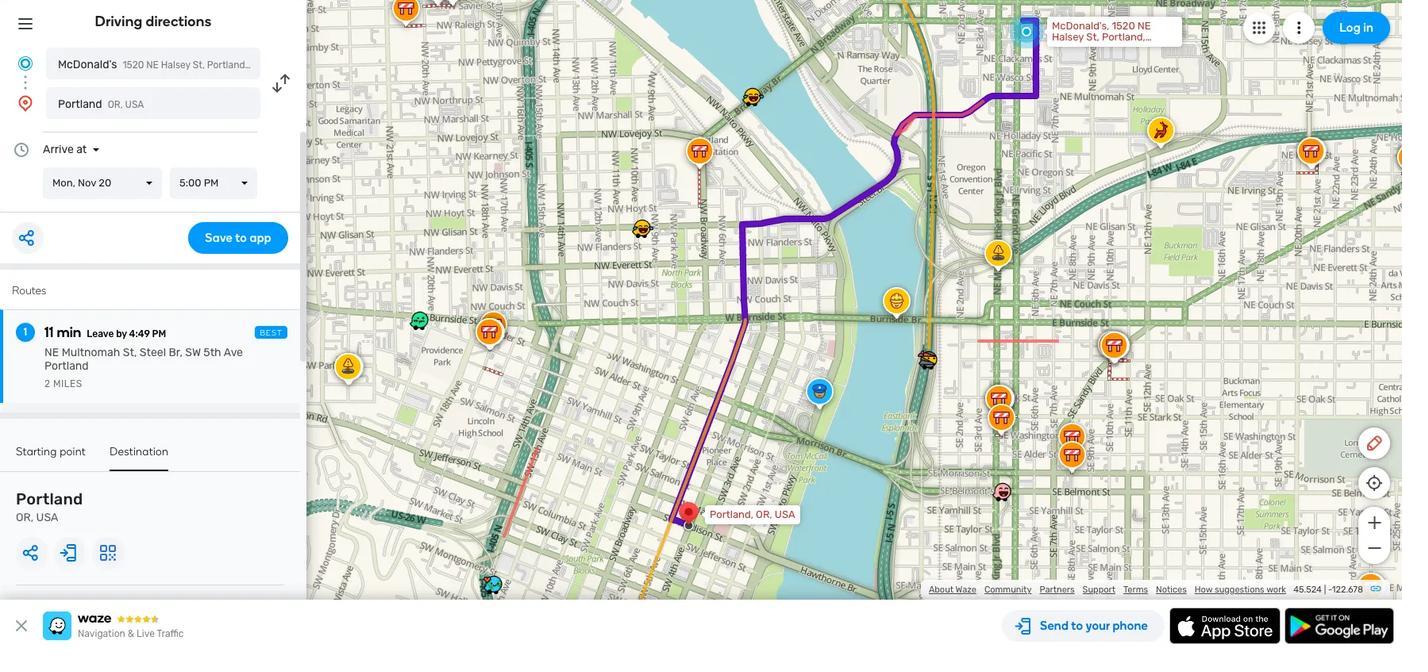 Task type: describe. For each thing, give the bounding box(es) containing it.
122.678
[[1333, 585, 1364, 596]]

community
[[985, 585, 1032, 596]]

arrive
[[43, 143, 74, 156]]

mon, nov 20 list box
[[43, 168, 162, 199]]

notices link
[[1156, 585, 1187, 596]]

0 vertical spatial portland
[[58, 98, 102, 111]]

1 horizontal spatial usa
[[125, 99, 144, 110]]

5:00 pm list box
[[170, 168, 257, 199]]

mon,
[[52, 177, 75, 189]]

how suggestions work link
[[1195, 585, 1287, 596]]

pm inside list box
[[204, 177, 219, 189]]

pm inside 11 min leave by 4:49 pm
[[152, 329, 166, 340]]

miles
[[53, 379, 82, 390]]

mcdonald's, 1520 ne halsey st, portland, united states
[[1052, 20, 1151, 54]]

halsey for mcdonald's,
[[1052, 31, 1084, 43]]

mcdonald's
[[58, 58, 117, 71]]

45.524
[[1294, 585, 1322, 596]]

united for mcdonald's
[[250, 60, 279, 71]]

-
[[1329, 585, 1333, 596]]

|
[[1324, 585, 1326, 596]]

st, for mcdonald's,
[[1087, 31, 1100, 43]]

states for mcdonald's
[[282, 60, 310, 71]]

1520 for mcdonald's,
[[1112, 20, 1135, 32]]

partners
[[1040, 585, 1075, 596]]

11
[[44, 324, 54, 342]]

current location image
[[16, 54, 35, 73]]

nov
[[78, 177, 96, 189]]

mcdonald's 1520 ne halsey st, portland, united states
[[58, 58, 310, 71]]

support link
[[1083, 585, 1116, 596]]

link image
[[1370, 583, 1383, 596]]

20
[[99, 177, 111, 189]]

11 min leave by 4:49 pm
[[44, 324, 166, 342]]

portland, for mcdonald's
[[207, 60, 247, 71]]

&
[[128, 629, 134, 640]]

ne multnomah st, steel br, sw 5th ave portland 2 miles
[[44, 346, 243, 390]]

live
[[137, 629, 155, 640]]

1
[[24, 326, 27, 339]]

about waze link
[[929, 585, 977, 596]]

portland inside the ne multnomah st, steel br, sw 5th ave portland 2 miles
[[44, 360, 89, 373]]

4:49
[[129, 329, 150, 340]]

best
[[260, 329, 283, 338]]

ave
[[224, 346, 243, 360]]

at
[[76, 143, 87, 156]]

ne for mcdonald's,
[[1138, 20, 1151, 32]]

point
[[60, 446, 86, 459]]

directions
[[146, 13, 212, 30]]

destination button
[[110, 446, 169, 472]]

community link
[[985, 585, 1032, 596]]

st, for mcdonald's
[[193, 60, 205, 71]]

2 horizontal spatial or,
[[756, 509, 773, 521]]

partners link
[[1040, 585, 1075, 596]]

location image
[[16, 94, 35, 113]]

about waze community partners support terms notices how suggestions work 45.524 | -122.678
[[929, 585, 1364, 596]]

zoom out image
[[1365, 539, 1385, 558]]

halsey for mcdonald's
[[161, 60, 190, 71]]

mon, nov 20
[[52, 177, 111, 189]]

2
[[44, 379, 50, 390]]

0 horizontal spatial usa
[[36, 511, 58, 525]]

1 horizontal spatial or,
[[108, 99, 123, 110]]

portland, or, usa
[[710, 509, 796, 521]]



Task type: locate. For each thing, give the bounding box(es) containing it.
0 horizontal spatial or,
[[16, 511, 33, 525]]

work
[[1267, 585, 1287, 596]]

2 vertical spatial portland
[[16, 490, 83, 509]]

starting point
[[16, 446, 86, 459]]

terms link
[[1124, 585, 1148, 596]]

pencil image
[[1365, 434, 1384, 453]]

1 horizontal spatial united
[[1052, 42, 1084, 54]]

ne inside mcdonald's 1520 ne halsey st, portland, united states
[[146, 60, 159, 71]]

portland or, usa
[[58, 98, 144, 111], [16, 490, 83, 525]]

portland
[[58, 98, 102, 111], [44, 360, 89, 373], [16, 490, 83, 509]]

x image
[[12, 617, 31, 636]]

0 vertical spatial portland or, usa
[[58, 98, 144, 111]]

br,
[[169, 346, 183, 360]]

multnomah
[[62, 346, 120, 360]]

5:00 pm
[[179, 177, 219, 189]]

2 vertical spatial portland,
[[710, 509, 754, 521]]

0 horizontal spatial halsey
[[161, 60, 190, 71]]

1 vertical spatial ne
[[146, 60, 159, 71]]

st,
[[1087, 31, 1100, 43], [193, 60, 205, 71], [123, 346, 137, 360]]

portland down starting point button
[[16, 490, 83, 509]]

halsey inside mcdonald's 1520 ne halsey st, portland, united states
[[161, 60, 190, 71]]

notices
[[1156, 585, 1187, 596]]

portland or, usa down mcdonald's
[[58, 98, 144, 111]]

mcdonald's,
[[1052, 20, 1110, 32]]

leave
[[87, 329, 114, 340]]

1 vertical spatial portland
[[44, 360, 89, 373]]

1 vertical spatial portland or, usa
[[16, 490, 83, 525]]

suggestions
[[1215, 585, 1265, 596]]

ne down driving directions
[[146, 60, 159, 71]]

1 horizontal spatial halsey
[[1052, 31, 1084, 43]]

1 horizontal spatial st,
[[193, 60, 205, 71]]

0 horizontal spatial states
[[282, 60, 310, 71]]

min
[[57, 324, 81, 342]]

states
[[1087, 42, 1118, 54], [282, 60, 310, 71]]

ne
[[1138, 20, 1151, 32], [146, 60, 159, 71], [44, 346, 59, 360]]

1520 inside mcdonald's, 1520 ne halsey st, portland, united states
[[1112, 20, 1135, 32]]

0 vertical spatial states
[[1087, 42, 1118, 54]]

navigation
[[78, 629, 125, 640]]

by
[[116, 329, 127, 340]]

portland, for mcdonald's,
[[1102, 31, 1146, 43]]

1520 right mcdonald's,
[[1112, 20, 1135, 32]]

0 vertical spatial united
[[1052, 42, 1084, 54]]

1 horizontal spatial portland,
[[710, 509, 754, 521]]

2 vertical spatial st,
[[123, 346, 137, 360]]

0 vertical spatial ne
[[1138, 20, 1151, 32]]

portland,
[[1102, 31, 1146, 43], [207, 60, 247, 71], [710, 509, 754, 521]]

1 horizontal spatial states
[[1087, 42, 1118, 54]]

portland, inside mcdonald's 1520 ne halsey st, portland, united states
[[207, 60, 247, 71]]

1520
[[1112, 20, 1135, 32], [123, 60, 144, 71]]

st, inside the ne multnomah st, steel br, sw 5th ave portland 2 miles
[[123, 346, 137, 360]]

portland down mcdonald's
[[58, 98, 102, 111]]

st, inside mcdonald's, 1520 ne halsey st, portland, united states
[[1087, 31, 1100, 43]]

navigation & live traffic
[[78, 629, 184, 640]]

1 vertical spatial st,
[[193, 60, 205, 71]]

1520 inside mcdonald's 1520 ne halsey st, portland, united states
[[123, 60, 144, 71]]

destination
[[110, 446, 169, 459]]

united inside mcdonald's 1520 ne halsey st, portland, united states
[[250, 60, 279, 71]]

traffic
[[157, 629, 184, 640]]

states inside mcdonald's 1520 ne halsey st, portland, united states
[[282, 60, 310, 71]]

st, inside mcdonald's 1520 ne halsey st, portland, united states
[[193, 60, 205, 71]]

ne for mcdonald's
[[146, 60, 159, 71]]

states inside mcdonald's, 1520 ne halsey st, portland, united states
[[1087, 42, 1118, 54]]

1 horizontal spatial ne
[[146, 60, 159, 71]]

1 vertical spatial states
[[282, 60, 310, 71]]

pm right 4:49 on the bottom left of page
[[152, 329, 166, 340]]

halsey inside mcdonald's, 1520 ne halsey st, portland, united states
[[1052, 31, 1084, 43]]

steel
[[140, 346, 166, 360]]

1 horizontal spatial 1520
[[1112, 20, 1135, 32]]

0 horizontal spatial st,
[[123, 346, 137, 360]]

0 horizontal spatial pm
[[152, 329, 166, 340]]

0 horizontal spatial ne
[[44, 346, 59, 360]]

united inside mcdonald's, 1520 ne halsey st, portland, united states
[[1052, 42, 1084, 54]]

5:00
[[179, 177, 201, 189]]

driving
[[95, 13, 143, 30]]

0 horizontal spatial united
[[250, 60, 279, 71]]

2 vertical spatial ne
[[44, 346, 59, 360]]

ne inside the ne multnomah st, steel br, sw 5th ave portland 2 miles
[[44, 346, 59, 360]]

usa
[[125, 99, 144, 110], [775, 509, 796, 521], [36, 511, 58, 525]]

0 vertical spatial 1520
[[1112, 20, 1135, 32]]

driving directions
[[95, 13, 212, 30]]

zoom in image
[[1365, 514, 1385, 533]]

0 horizontal spatial portland,
[[207, 60, 247, 71]]

about
[[929, 585, 954, 596]]

1520 right mcdonald's
[[123, 60, 144, 71]]

2 horizontal spatial st,
[[1087, 31, 1100, 43]]

starting
[[16, 446, 57, 459]]

0 vertical spatial st,
[[1087, 31, 1100, 43]]

united for mcdonald's,
[[1052, 42, 1084, 54]]

1 vertical spatial halsey
[[161, 60, 190, 71]]

support
[[1083, 585, 1116, 596]]

united
[[1052, 42, 1084, 54], [250, 60, 279, 71]]

ne down the 11
[[44, 346, 59, 360]]

2 horizontal spatial usa
[[775, 509, 796, 521]]

halsey
[[1052, 31, 1084, 43], [161, 60, 190, 71]]

2 horizontal spatial portland,
[[1102, 31, 1146, 43]]

1 horizontal spatial pm
[[204, 177, 219, 189]]

clock image
[[12, 141, 31, 160]]

0 vertical spatial pm
[[204, 177, 219, 189]]

terms
[[1124, 585, 1148, 596]]

states for mcdonald's,
[[1087, 42, 1118, 54]]

1 vertical spatial united
[[250, 60, 279, 71]]

1520 for mcdonald's
[[123, 60, 144, 71]]

1 vertical spatial 1520
[[123, 60, 144, 71]]

pm right 5:00
[[204, 177, 219, 189]]

pm
[[204, 177, 219, 189], [152, 329, 166, 340]]

portland or, usa down starting point button
[[16, 490, 83, 525]]

starting point button
[[16, 446, 86, 470]]

how
[[1195, 585, 1213, 596]]

portland up miles
[[44, 360, 89, 373]]

0 vertical spatial portland,
[[1102, 31, 1146, 43]]

2 horizontal spatial ne
[[1138, 20, 1151, 32]]

sw
[[185, 346, 201, 360]]

waze
[[956, 585, 977, 596]]

arrive at
[[43, 143, 87, 156]]

portland, inside mcdonald's, 1520 ne halsey st, portland, united states
[[1102, 31, 1146, 43]]

ne inside mcdonald's, 1520 ne halsey st, portland, united states
[[1138, 20, 1151, 32]]

routes
[[12, 284, 46, 298]]

1 vertical spatial portland,
[[207, 60, 247, 71]]

1 vertical spatial pm
[[152, 329, 166, 340]]

5th
[[204, 346, 221, 360]]

0 horizontal spatial 1520
[[123, 60, 144, 71]]

ne right mcdonald's,
[[1138, 20, 1151, 32]]

or,
[[108, 99, 123, 110], [756, 509, 773, 521], [16, 511, 33, 525]]

0 vertical spatial halsey
[[1052, 31, 1084, 43]]



Task type: vqa. For each thing, say whether or not it's contained in the screenshot.
Twister-
no



